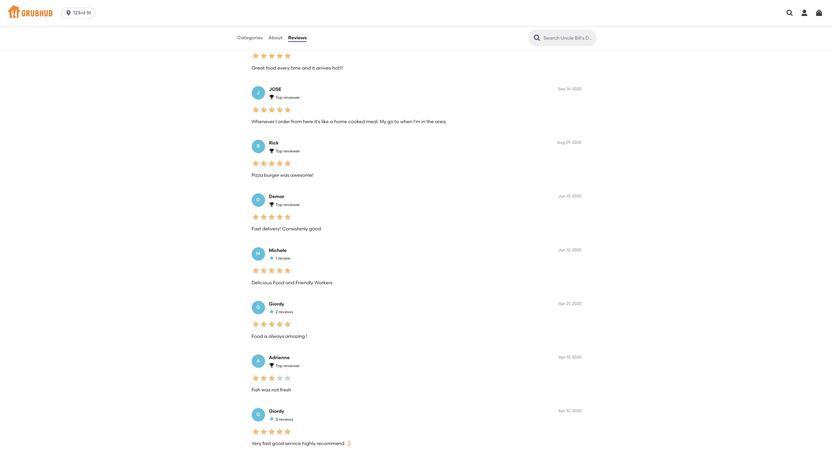 Task type: locate. For each thing, give the bounding box(es) containing it.
top for jose
[[276, 95, 283, 100]]

123rd st
[[73, 10, 91, 16]]

0 horizontal spatial and
[[286, 280, 295, 285]]

trophy icon image down demar
[[269, 202, 274, 207]]

2020 for great food every time and it arrives hot!!!
[[573, 33, 582, 38]]

top
[[276, 95, 283, 100], [276, 149, 283, 153], [276, 202, 283, 207], [276, 363, 283, 368]]

d
[[257, 197, 260, 203]]

when
[[401, 119, 413, 124]]

apr for !
[[559, 301, 566, 306]]

and left friendly
[[286, 280, 295, 285]]

1 vertical spatial was
[[262, 387, 271, 393]]

giordy
[[269, 301, 285, 307], [269, 409, 285, 414]]

0 horizontal spatial svg image
[[65, 10, 72, 16]]

1 horizontal spatial food
[[273, 280, 285, 285]]

2 up the always at the bottom of the page
[[276, 310, 278, 314]]

3
[[276, 417, 278, 422]]

r
[[257, 144, 260, 149]]

great
[[252, 65, 265, 71]]

2020 for fast delivery! consistenly good
[[573, 194, 582, 199]]

4 top from the top
[[276, 363, 283, 368]]

trophy icon image for jose
[[269, 94, 274, 100]]

reviews for amazing
[[279, 310, 293, 314]]

top down demar
[[276, 202, 283, 207]]

g left 3
[[257, 412, 260, 417]]

reviewer up from at the top of page
[[284, 95, 300, 100]]

0 vertical spatial good
[[309, 226, 321, 232]]

2020 for whenever i order from here it's like a home cooked meal. my go to when i'm in the area.
[[573, 87, 582, 91]]

0 vertical spatial apr
[[559, 301, 566, 306]]

reviews
[[279, 41, 293, 46], [279, 310, 293, 314], [279, 417, 293, 422]]

1 2 from the top
[[276, 41, 278, 46]]

1 vertical spatial apr
[[559, 355, 566, 360]]

good right fast
[[272, 441, 284, 446]]

2 giordy from the top
[[269, 409, 285, 414]]

1 vertical spatial giordy
[[269, 409, 285, 414]]

reviews down about
[[279, 41, 293, 46]]

service
[[285, 441, 301, 446]]

top reviewer for rick
[[276, 149, 300, 153]]

2 2 reviews from the top
[[276, 310, 293, 314]]

4 top reviewer from the top
[[276, 363, 300, 368]]

top reviewer down adrienne at the left
[[276, 363, 300, 368]]

reviewer
[[284, 95, 300, 100], [284, 149, 300, 153], [284, 202, 300, 207], [284, 363, 300, 368]]

a
[[330, 119, 333, 124]]

3 top from the top
[[276, 202, 283, 207]]

2
[[276, 41, 278, 46], [276, 310, 278, 314]]

hot!!!
[[332, 65, 344, 71]]

trophy icon image down adrienne at the left
[[269, 363, 274, 368]]

1
[[276, 256, 277, 261]]

0 vertical spatial food
[[273, 280, 285, 285]]

fast delivery! consistenly good
[[252, 226, 321, 232]]

4 trophy icon image from the top
[[269, 363, 274, 368]]

top reviewer
[[276, 95, 300, 100], [276, 149, 300, 153], [276, 202, 300, 207], [276, 363, 300, 368]]

a
[[257, 358, 260, 364]]

13, for fish was not fresh
[[567, 355, 572, 360]]

friendly
[[296, 280, 314, 285]]

2 2 from the top
[[276, 310, 278, 314]]

2 vertical spatial apr
[[559, 409, 566, 413]]

2 reviews up food is always amazing ! on the left bottom
[[276, 310, 293, 314]]

2 13, from the top
[[567, 355, 572, 360]]

14,
[[567, 87, 572, 91]]

12,
[[567, 33, 572, 38], [567, 248, 572, 252]]

trophy icon image
[[269, 94, 274, 100], [269, 148, 274, 153], [269, 202, 274, 207], [269, 363, 274, 368]]

top reviewer for demar
[[276, 202, 300, 207]]

1 top reviewer from the top
[[276, 95, 300, 100]]

1 13, from the top
[[567, 194, 572, 199]]

2 vertical spatial reviews
[[279, 417, 293, 422]]

top for demar
[[276, 202, 283, 207]]

1 2 reviews from the top
[[276, 41, 293, 46]]

0 vertical spatial 2 reviews
[[276, 41, 293, 46]]

2 12, from the top
[[567, 248, 572, 252]]

to
[[395, 119, 399, 124]]

reviews for service
[[279, 417, 293, 422]]

1 vertical spatial jun
[[559, 248, 566, 252]]

1 horizontal spatial good
[[309, 226, 321, 232]]

star icon image
[[252, 52, 260, 60], [260, 52, 268, 60], [268, 52, 276, 60], [276, 52, 284, 60], [284, 52, 292, 60], [252, 106, 260, 114], [260, 106, 268, 114], [268, 106, 276, 114], [276, 106, 284, 114], [284, 106, 292, 114], [252, 159, 260, 167], [260, 159, 268, 167], [268, 159, 276, 167], [276, 159, 284, 167], [284, 159, 292, 167], [252, 213, 260, 221], [260, 213, 268, 221], [268, 213, 276, 221], [276, 213, 284, 221], [284, 213, 292, 221], [269, 255, 274, 261], [252, 267, 260, 275], [260, 267, 268, 275], [268, 267, 276, 275], [276, 267, 284, 275], [284, 267, 292, 275], [269, 309, 274, 314], [252, 320, 260, 328], [260, 320, 268, 328], [268, 320, 276, 328], [276, 320, 284, 328], [284, 320, 292, 328], [252, 374, 260, 382], [260, 374, 268, 382], [268, 374, 276, 382], [276, 374, 284, 382], [284, 374, 292, 382], [269, 416, 274, 422], [252, 428, 260, 436], [260, 428, 268, 436], [268, 428, 276, 436], [276, 428, 284, 436], [284, 428, 292, 436]]

1 trophy icon image from the top
[[269, 94, 274, 100]]

1 vertical spatial 2 reviews
[[276, 310, 293, 314]]

g
[[257, 304, 260, 310], [257, 412, 260, 417]]

and
[[302, 65, 311, 71], [286, 280, 295, 285]]

0 vertical spatial reviews
[[279, 41, 293, 46]]

fish
[[252, 387, 261, 393]]

reviewer down demar
[[284, 202, 300, 207]]

area.
[[435, 119, 447, 124]]

29,
[[566, 140, 572, 145]]

2 reviews for p
[[276, 41, 293, 46]]

1 horizontal spatial and
[[302, 65, 311, 71]]

whenever i order from here it's like a home cooked meal. my go to when i'm in the area.
[[252, 119, 447, 124]]

0 vertical spatial jun
[[559, 194, 566, 199]]

2 reviews
[[276, 41, 293, 46], [276, 310, 293, 314]]

2 down about
[[276, 41, 278, 46]]

0 vertical spatial 12,
[[567, 33, 572, 38]]

0 horizontal spatial good
[[272, 441, 284, 446]]

2020
[[573, 33, 582, 38], [573, 87, 582, 91], [573, 140, 582, 145], [573, 194, 582, 199], [573, 248, 582, 252], [573, 301, 582, 306], [573, 355, 582, 360], [573, 409, 582, 413]]

3 2020 from the top
[[573, 140, 582, 145]]

top reviewer down demar
[[276, 202, 300, 207]]

3 trophy icon image from the top
[[269, 202, 274, 207]]

aug 29, 2020
[[558, 140, 582, 145]]

2 reviews from the top
[[279, 310, 293, 314]]

nov
[[558, 33, 566, 38]]

top down adrienne at the left
[[276, 363, 283, 368]]

food is always amazing !
[[252, 333, 308, 339]]

and left it
[[302, 65, 311, 71]]

123rd
[[73, 10, 85, 16]]

2 g from the top
[[257, 412, 260, 417]]

1 reviewer from the top
[[284, 95, 300, 100]]

time
[[291, 65, 301, 71]]

trophy icon image down jose
[[269, 94, 274, 100]]

8 2020 from the top
[[573, 409, 582, 413]]

10,
[[567, 409, 572, 413]]

p
[[257, 36, 260, 42]]

giordy down "delicious"
[[269, 301, 285, 307]]

about
[[269, 35, 283, 41]]

michele
[[269, 248, 287, 253]]

123rd st button
[[61, 8, 98, 18]]

fish was not fresh
[[252, 387, 291, 393]]

giordy for good
[[269, 409, 285, 414]]

highly
[[302, 441, 316, 446]]

trophy icon image for adrienne
[[269, 363, 274, 368]]

top reviewer for adrienne
[[276, 363, 300, 368]]

reviewer up pizza burger was awesome!
[[284, 149, 300, 153]]

meal.
[[366, 119, 379, 124]]

reviewer for adrienne
[[284, 363, 300, 368]]

good
[[309, 226, 321, 232], [272, 441, 284, 446]]

food right "delicious"
[[273, 280, 285, 285]]

1 vertical spatial 12,
[[567, 248, 572, 252]]

trophy icon image for demar
[[269, 202, 274, 207]]

food left is
[[252, 333, 263, 339]]

svg image
[[787, 9, 795, 17]]

top down "rick"
[[276, 149, 283, 153]]

top reviewer down jose
[[276, 95, 300, 100]]

giordy up 3
[[269, 409, 285, 414]]

top reviewer down "rick"
[[276, 149, 300, 153]]

1 vertical spatial good
[[272, 441, 284, 446]]

0 vertical spatial 13,
[[567, 194, 572, 199]]

1 g from the top
[[257, 304, 260, 310]]

amazing
[[285, 333, 305, 339]]

top for adrienne
[[276, 363, 283, 368]]

the
[[427, 119, 434, 124]]

1 12, from the top
[[567, 33, 572, 38]]

jun for fast delivery! consistenly good
[[559, 194, 566, 199]]

good right consistenly
[[309, 226, 321, 232]]

apr
[[559, 301, 566, 306], [559, 355, 566, 360], [559, 409, 566, 413]]

0 horizontal spatial food
[[252, 333, 263, 339]]

apr 10, 2020
[[559, 409, 582, 413]]

21,
[[567, 301, 572, 306]]

3 reviewer from the top
[[284, 202, 300, 207]]

jun
[[559, 194, 566, 199], [559, 248, 566, 252]]

0 vertical spatial giordy
[[269, 301, 285, 307]]

reviews
[[288, 35, 307, 41]]

6 2020 from the top
[[573, 301, 582, 306]]

1 horizontal spatial svg image
[[801, 9, 809, 17]]

0 vertical spatial g
[[257, 304, 260, 310]]

1 vertical spatial food
[[252, 333, 263, 339]]

was left not at the bottom left
[[262, 387, 271, 393]]

2 jun from the top
[[559, 248, 566, 252]]

2 for giordy
[[276, 310, 278, 314]]

2 trophy icon image from the top
[[269, 148, 274, 153]]

1 2020 from the top
[[573, 33, 582, 38]]

0 horizontal spatial was
[[262, 387, 271, 393]]

1 horizontal spatial was
[[281, 172, 290, 178]]

awesome!
[[291, 172, 314, 178]]

4 2020 from the top
[[573, 194, 582, 199]]

from
[[291, 119, 302, 124]]

3 top reviewer from the top
[[276, 202, 300, 207]]

2 top reviewer from the top
[[276, 149, 300, 153]]

12, for great food every time and it arrives hot!!!
[[567, 33, 572, 38]]

g down "delicious"
[[257, 304, 260, 310]]

top down jose
[[276, 95, 283, 100]]

1 jun from the top
[[559, 194, 566, 199]]

jose
[[269, 87, 282, 92]]

2 reviewer from the top
[[284, 149, 300, 153]]

4 reviewer from the top
[[284, 363, 300, 368]]

1 vertical spatial g
[[257, 412, 260, 417]]

was right burger on the left
[[281, 172, 290, 178]]

food
[[273, 280, 285, 285], [252, 333, 263, 339]]

2 2020 from the top
[[573, 87, 582, 91]]

svg image
[[801, 9, 809, 17], [816, 9, 824, 17], [65, 10, 72, 16]]

was
[[281, 172, 290, 178], [262, 387, 271, 393]]

1 vertical spatial 2
[[276, 310, 278, 314]]

2020 for delicious food and friendly workers
[[573, 248, 582, 252]]

categories button
[[237, 26, 263, 50]]

1 vertical spatial reviews
[[279, 310, 293, 314]]

2020 for very fast good service highly recommend 👌🏻
[[573, 409, 582, 413]]

trophy icon image down "rick"
[[269, 148, 274, 153]]

search icon image
[[533, 34, 541, 42]]

pizza burger was awesome!
[[252, 172, 314, 178]]

1 vertical spatial 13,
[[567, 355, 572, 360]]

main navigation navigation
[[0, 0, 834, 26]]

5 2020 from the top
[[573, 248, 582, 252]]

1 giordy from the top
[[269, 301, 285, 307]]

reviews button
[[288, 26, 307, 50]]

2 reviews down about
[[276, 41, 293, 46]]

2020 for food is always amazing !
[[573, 301, 582, 306]]

13, for fast delivery! consistenly good
[[567, 194, 572, 199]]

reviews right 3
[[279, 417, 293, 422]]

g for very
[[257, 412, 260, 417]]

3 reviews from the top
[[279, 417, 293, 422]]

reviewer down adrienne at the left
[[284, 363, 300, 368]]

1 top from the top
[[276, 95, 283, 100]]

2 top from the top
[[276, 149, 283, 153]]

7 2020 from the top
[[573, 355, 582, 360]]

reviews up food is always amazing ! on the left bottom
[[279, 310, 293, 314]]

0 vertical spatial 2
[[276, 41, 278, 46]]

13,
[[567, 194, 572, 199], [567, 355, 572, 360]]



Task type: describe. For each thing, give the bounding box(es) containing it.
g for food
[[257, 304, 260, 310]]

it's
[[314, 119, 321, 124]]

very
[[252, 441, 262, 446]]

order
[[278, 119, 290, 124]]

delicious
[[252, 280, 272, 285]]

m
[[256, 251, 261, 256]]

pat
[[269, 33, 277, 39]]

0 vertical spatial was
[[281, 172, 290, 178]]

food
[[266, 65, 276, 71]]

like
[[322, 119, 329, 124]]

i
[[276, 119, 277, 124]]

pizza
[[252, 172, 263, 178]]

1 reviews from the top
[[279, 41, 293, 46]]

cooked
[[349, 119, 365, 124]]

jun 13, 2020
[[559, 194, 582, 199]]

fast
[[263, 441, 271, 446]]

2 reviews for giordy
[[276, 310, 293, 314]]

3 reviews
[[276, 417, 293, 422]]

consistenly
[[282, 226, 308, 232]]

st
[[87, 10, 91, 16]]

review
[[278, 256, 291, 261]]

jun for delicious food and friendly workers
[[559, 248, 566, 252]]

fast
[[252, 226, 261, 232]]

demar
[[269, 194, 285, 200]]

in
[[422, 119, 426, 124]]

great food every time and it arrives hot!!!
[[252, 65, 344, 71]]

i'm
[[414, 119, 421, 124]]

top reviewer for jose
[[276, 95, 300, 100]]

2 for p
[[276, 41, 278, 46]]

1 vertical spatial and
[[286, 280, 295, 285]]

about button
[[268, 26, 283, 50]]

svg image inside 123rd st button
[[65, 10, 72, 16]]

reviewer for demar
[[284, 202, 300, 207]]

2020 for fish was not fresh
[[573, 355, 582, 360]]

recommend
[[317, 441, 345, 446]]

is
[[264, 333, 268, 339]]

not
[[272, 387, 279, 393]]

Search Uncle Bill's Diner search field
[[543, 35, 594, 41]]

rick
[[269, 140, 279, 146]]

burger
[[264, 172, 279, 178]]

my
[[380, 119, 387, 124]]

it
[[312, 65, 315, 71]]

here
[[303, 119, 313, 124]]

adrienne
[[269, 355, 290, 361]]

apr 21, 2020
[[559, 301, 582, 306]]

2020 for pizza burger was awesome!
[[573, 140, 582, 145]]

trophy icon image for rick
[[269, 148, 274, 153]]

reviewer for rick
[[284, 149, 300, 153]]

apr for highly
[[559, 409, 566, 413]]

delicious food and friendly workers
[[252, 280, 333, 285]]

apr 13, 2020
[[559, 355, 582, 360]]

0 vertical spatial and
[[302, 65, 311, 71]]

delivery!
[[262, 226, 281, 232]]

nov 12, 2020
[[558, 33, 582, 38]]

1 review
[[276, 256, 291, 261]]

home
[[334, 119, 347, 124]]

always
[[269, 333, 284, 339]]

jun 12, 2020
[[559, 248, 582, 252]]

👌🏻
[[346, 441, 352, 446]]

whenever
[[252, 119, 275, 124]]

aug
[[558, 140, 565, 145]]

every
[[278, 65, 290, 71]]

2 horizontal spatial svg image
[[816, 9, 824, 17]]

sep 14, 2020
[[559, 87, 582, 91]]

reviewer for jose
[[284, 95, 300, 100]]

arrives
[[316, 65, 331, 71]]

j
[[257, 90, 260, 96]]

giordy for always
[[269, 301, 285, 307]]

top for rick
[[276, 149, 283, 153]]

workers
[[315, 280, 333, 285]]

sep
[[559, 87, 566, 91]]

very fast good service highly recommend 👌🏻
[[252, 441, 352, 446]]

12, for delicious food and friendly workers
[[567, 248, 572, 252]]

!
[[306, 333, 308, 339]]

fresh
[[280, 387, 291, 393]]

categories
[[238, 35, 263, 41]]

go
[[388, 119, 394, 124]]



Task type: vqa. For each thing, say whether or not it's contained in the screenshot.


